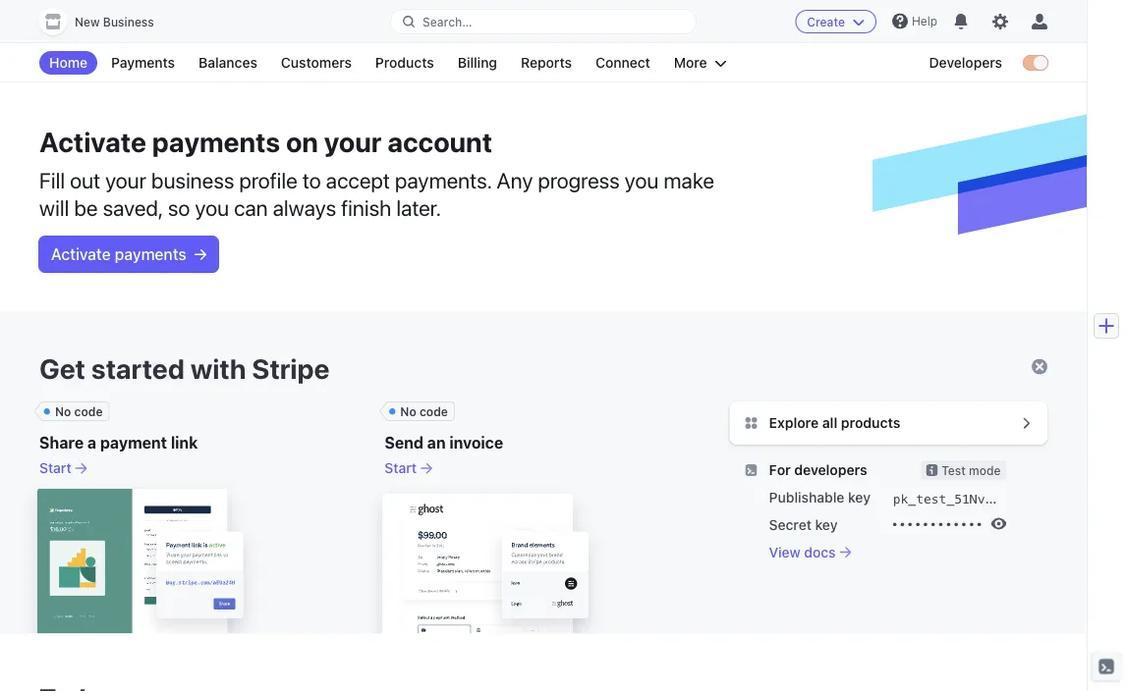 Task type: locate. For each thing, give the bounding box(es) containing it.
0 horizontal spatial code
[[74, 405, 103, 419]]

products
[[375, 55, 434, 71]]

finish
[[341, 195, 391, 220]]

start button
[[39, 459, 87, 479], [385, 459, 432, 479]]

send
[[385, 434, 423, 452]]

customers link
[[271, 51, 362, 75]]

code up a
[[74, 405, 103, 419]]

1 vertical spatial you
[[195, 195, 229, 220]]

start
[[39, 460, 71, 477], [385, 460, 417, 477]]

your up accept on the top left of page
[[324, 125, 382, 158]]

payments.
[[395, 167, 492, 193]]

reports link
[[511, 51, 582, 75]]

out
[[70, 167, 100, 193]]

create
[[807, 15, 845, 28]]

key down publishable key
[[815, 517, 838, 533]]

0 horizontal spatial you
[[195, 195, 229, 220]]

connect link
[[586, 51, 660, 75]]

1 code from the left
[[74, 405, 103, 419]]

2 start from the left
[[385, 460, 417, 477]]

payments for activate payments
[[115, 245, 186, 264]]

2 code from the left
[[420, 405, 448, 419]]

can
[[234, 195, 268, 220]]

so
[[168, 195, 190, 220]]

1 horizontal spatial your
[[324, 125, 382, 158]]

docs
[[804, 544, 836, 561]]

1 start button from the left
[[39, 459, 87, 479]]

payments
[[111, 55, 175, 71]]

saved,
[[103, 195, 163, 220]]

0 vertical spatial payments
[[152, 125, 280, 158]]

no code for send
[[400, 405, 448, 419]]

products link
[[365, 51, 444, 75]]

help
[[912, 14, 937, 28]]

payments inside activate payments on your account fill out your business profile to accept payments. any progress you make will be saved, so you can always finish later.
[[152, 125, 280, 158]]

start button down the send
[[385, 459, 432, 479]]

1 horizontal spatial you
[[625, 167, 659, 193]]

0 horizontal spatial no code
[[55, 405, 103, 419]]

code up an
[[420, 405, 448, 419]]

link
[[171, 434, 198, 452]]

profile
[[239, 167, 298, 193]]

1 horizontal spatial start
[[385, 460, 417, 477]]

new business
[[75, 15, 154, 29]]

you right so
[[195, 195, 229, 220]]

no
[[55, 405, 71, 419], [400, 405, 416, 419]]

1 horizontal spatial code
[[420, 405, 448, 419]]

0 vertical spatial activate
[[39, 125, 146, 158]]

progress
[[538, 167, 620, 193]]

billing link
[[448, 51, 507, 75]]

1 vertical spatial your
[[105, 167, 146, 193]]

billing
[[458, 55, 497, 71]]

activate payments link
[[39, 237, 218, 272]]

start button down share at the left of page
[[39, 459, 87, 479]]

1 no from the left
[[55, 405, 71, 419]]

no up the send
[[400, 405, 416, 419]]

0 horizontal spatial key
[[815, 517, 838, 533]]

activate down be
[[51, 245, 111, 264]]

get started with stripe
[[39, 352, 330, 385]]

mode
[[969, 464, 1001, 478]]

all
[[822, 415, 837, 431]]

publishable key
[[769, 490, 871, 506]]

1 vertical spatial payments
[[115, 245, 186, 264]]

0 horizontal spatial start button
[[39, 459, 87, 479]]

be
[[74, 195, 98, 220]]

key for secret key
[[815, 517, 838, 533]]

your up saved, at the top left of page
[[105, 167, 146, 193]]

always
[[273, 195, 336, 220]]

activate payments on your account fill out your business profile to accept payments. any progress you make will be saved, so you can always finish later.
[[39, 125, 714, 220]]

1 horizontal spatial start button
[[385, 459, 432, 479]]

start down the send
[[385, 460, 417, 477]]

create button
[[795, 10, 876, 33]]

activate
[[39, 125, 146, 158], [51, 245, 111, 264]]

no code
[[55, 405, 103, 419], [400, 405, 448, 419]]

share
[[39, 434, 84, 452]]

key down developers
[[848, 490, 871, 506]]

payments left the svg icon
[[115, 245, 186, 264]]

balances link
[[189, 51, 267, 75]]

explore all products link
[[730, 402, 1047, 445]]

activate inside activate payments on your account fill out your business profile to accept payments. any progress you make will be saved, so you can always finish later.
[[39, 125, 146, 158]]

2 start button from the left
[[385, 459, 432, 479]]

no for share
[[55, 405, 71, 419]]

code
[[74, 405, 103, 419], [420, 405, 448, 419]]

1 horizontal spatial no
[[400, 405, 416, 419]]

key
[[848, 490, 871, 506], [815, 517, 838, 533]]

test mode
[[942, 464, 1001, 478]]

Search… text field
[[391, 9, 696, 34]]

payment
[[100, 434, 167, 452]]

1 horizontal spatial key
[[848, 490, 871, 506]]

2 no from the left
[[400, 405, 416, 419]]

0 horizontal spatial start
[[39, 460, 71, 477]]

activate up the out
[[39, 125, 146, 158]]

2 no code from the left
[[400, 405, 448, 419]]

share a payment link
[[39, 434, 198, 452]]

view docs
[[769, 544, 836, 561]]

invoice
[[449, 434, 503, 452]]

1 vertical spatial key
[[815, 517, 838, 533]]

you
[[625, 167, 659, 193], [195, 195, 229, 220]]

your
[[324, 125, 382, 158], [105, 167, 146, 193]]

you left make
[[625, 167, 659, 193]]

publishable
[[769, 490, 844, 506]]

no up share at the left of page
[[55, 405, 71, 419]]

no code up a
[[55, 405, 103, 419]]

no for send
[[400, 405, 416, 419]]

more
[[674, 55, 707, 71]]

0 vertical spatial key
[[848, 490, 871, 506]]

started
[[91, 352, 185, 385]]

0 vertical spatial your
[[324, 125, 382, 158]]

pk_test_51nv0j0lj9m3rshatw3agld button
[[891, 487, 1126, 511]]

no code up an
[[400, 405, 448, 419]]

payments
[[152, 125, 280, 158], [115, 245, 186, 264]]

for
[[769, 462, 791, 479]]

1 start from the left
[[39, 460, 71, 477]]

1 no code from the left
[[55, 405, 103, 419]]

connect
[[595, 55, 650, 71]]

start down share at the left of page
[[39, 460, 71, 477]]

payments up business
[[152, 125, 280, 158]]

home
[[49, 55, 88, 71]]

•••••••••••• button
[[883, 508, 1007, 535]]

0 horizontal spatial no
[[55, 405, 71, 419]]

1 vertical spatial activate
[[51, 245, 111, 264]]

stripe
[[252, 352, 330, 385]]

explore
[[769, 415, 819, 431]]

pk_test_51nv0j0lj9m3rshatw3agld
[[893, 492, 1126, 507]]

1 horizontal spatial no code
[[400, 405, 448, 419]]

explore all products button
[[765, 414, 900, 433]]

svg image
[[194, 249, 206, 261]]

secret
[[769, 517, 812, 533]]

••••••••••••
[[891, 518, 983, 533]]

account
[[387, 125, 492, 158]]

search…
[[423, 15, 472, 28]]



Task type: vqa. For each thing, say whether or not it's contained in the screenshot.
HOME link
yes



Task type: describe. For each thing, give the bounding box(es) containing it.
business
[[151, 167, 234, 193]]

view docs link
[[769, 543, 1007, 563]]

an
[[427, 434, 446, 452]]

test
[[942, 464, 966, 478]]

remove section image
[[1032, 359, 1047, 375]]

start for share
[[39, 460, 71, 477]]

products
[[841, 415, 900, 431]]

code for a
[[74, 405, 103, 419]]

get
[[39, 352, 85, 385]]

Search… search field
[[391, 9, 696, 34]]

later.
[[396, 195, 441, 220]]

key for publishable key
[[848, 490, 871, 506]]

will
[[39, 195, 69, 220]]

developers
[[929, 55, 1002, 71]]

customers
[[281, 55, 352, 71]]

send an invoice
[[385, 434, 503, 452]]

activate payments
[[51, 245, 186, 264]]

payments link
[[101, 51, 185, 75]]

accept
[[326, 167, 390, 193]]

explore all products
[[769, 415, 900, 431]]

no code for share
[[55, 405, 103, 419]]

more button
[[664, 51, 737, 75]]

start button for share
[[39, 459, 87, 479]]

balances
[[199, 55, 257, 71]]

for developers
[[769, 462, 867, 479]]

payments for activate payments on your account fill out your business profile to accept payments. any progress you make will be saved, so you can always finish later.
[[152, 125, 280, 158]]

developers
[[794, 462, 867, 479]]

secret key
[[769, 517, 838, 533]]

fill
[[39, 167, 65, 193]]

home link
[[39, 51, 97, 75]]

on
[[286, 125, 318, 158]]

reports
[[521, 55, 572, 71]]

start button for send
[[385, 459, 432, 479]]

0 horizontal spatial your
[[105, 167, 146, 193]]

to
[[303, 167, 321, 193]]

0 vertical spatial you
[[625, 167, 659, 193]]

with
[[190, 352, 246, 385]]

developers link
[[919, 51, 1012, 75]]

help button
[[884, 5, 945, 37]]

start for send
[[385, 460, 417, 477]]

business
[[103, 15, 154, 29]]

code for an
[[420, 405, 448, 419]]

any
[[497, 167, 533, 193]]

activate for activate payments on your account fill out your business profile to accept payments. any progress you make will be saved, so you can always finish later.
[[39, 125, 146, 158]]

new
[[75, 15, 100, 29]]

activate for activate payments
[[51, 245, 111, 264]]

new business button
[[39, 8, 174, 35]]

a
[[87, 434, 96, 452]]

view
[[769, 544, 801, 561]]

make
[[664, 167, 714, 193]]



